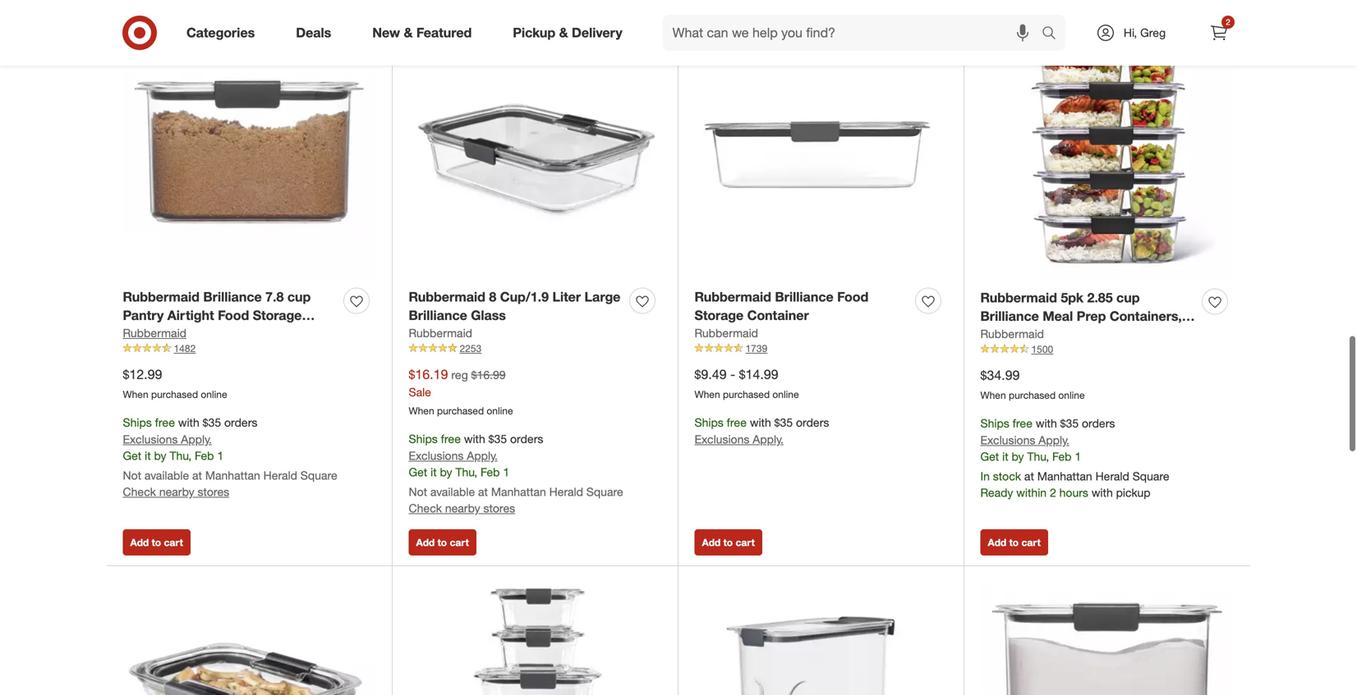 Task type: describe. For each thing, give the bounding box(es) containing it.
$34.99
[[980, 368, 1020, 384]]

add to cart for rubbermaid brilliance 7.8 cup pantry airtight food storage container
[[130, 537, 183, 549]]

check for rubbermaid brilliance 7.8 cup pantry airtight food storage container
[[123, 485, 156, 500]]

with inside ships free with $35 orders exclusions apply.
[[750, 416, 771, 430]]

stores for glass
[[483, 502, 515, 516]]

hi, greg
[[1124, 25, 1166, 40]]

new & featured
[[372, 25, 472, 41]]

feb for $34.99
[[1052, 450, 1072, 464]]

when inside $9.49 - $14.99 when purchased online
[[695, 389, 720, 401]]

food inside 'rubbermaid brilliance 7.8 cup pantry airtight food storage container'
[[218, 308, 249, 324]]

herald for $34.99
[[1096, 470, 1129, 484]]

to for rubbermaid brilliance 7.8 cup pantry airtight food storage container
[[152, 537, 161, 549]]

new & featured link
[[358, 15, 492, 51]]

1 horizontal spatial at
[[478, 485, 488, 500]]

apply. for rubbermaid brilliance 7.8 cup pantry airtight food storage container
[[181, 433, 212, 447]]

rubbermaid 8 cup/1.9 liter large brilliance glass link
[[409, 288, 623, 325]]

rubbermaid link for rubbermaid brilliance 7.8 cup pantry airtight food storage container
[[123, 325, 186, 342]]

deals link
[[282, 15, 352, 51]]

rubbermaid brilliance food storage container link
[[695, 288, 909, 325]]

available for rubbermaid brilliance 7.8 cup pantry airtight food storage container
[[145, 469, 189, 483]]

free inside ships free with $35 orders exclusions apply.
[[727, 416, 747, 430]]

free for rubbermaid brilliance 7.8 cup pantry airtight food storage container
[[155, 416, 175, 430]]

at for $34.99
[[1024, 470, 1034, 484]]

online inside $16.19 reg $16.99 sale when purchased online
[[487, 405, 513, 417]]

online inside $34.99 when purchased online
[[1058, 389, 1085, 402]]

orders inside ships free with $35 orders exclusions apply.
[[796, 416, 829, 430]]

cup for storage
[[287, 289, 311, 305]]

purchased inside $9.49 - $14.99 when purchased online
[[723, 389, 770, 401]]

check nearby stores button for rubbermaid 8 cup/1.9 liter large brilliance glass
[[409, 501, 515, 517]]

2253
[[460, 343, 482, 355]]

add to cart button for rubbermaid brilliance 7.8 cup pantry airtight food storage container
[[123, 530, 190, 556]]

7.8
[[265, 289, 284, 305]]

liter
[[552, 289, 581, 305]]

pickup
[[513, 25, 555, 41]]

ships free with $35 orders exclusions apply.
[[695, 416, 829, 447]]

$34.99 when purchased online
[[980, 368, 1085, 402]]

apply. inside ships free with $35 orders exclusions apply.
[[753, 433, 784, 447]]

greg
[[1140, 25, 1166, 40]]

container inside rubbermaid brilliance food storage container
[[747, 308, 809, 324]]

1500
[[1031, 343, 1053, 356]]

$16.99
[[471, 368, 506, 383]]

1 horizontal spatial manhattan
[[491, 485, 546, 500]]

when inside $34.99 when purchased online
[[980, 389, 1006, 402]]

meal
[[1043, 309, 1073, 325]]

search button
[[1034, 15, 1074, 54]]

rubbermaid inside rubbermaid 5pk 2.85 cup brilliance meal prep containers, 2-compartment food storage containers
[[980, 290, 1057, 306]]

1500 link
[[980, 343, 1234, 357]]

2-
[[980, 327, 993, 343]]

within
[[1016, 486, 1047, 500]]

categories
[[186, 25, 255, 41]]

brilliance inside rubbermaid brilliance food storage container
[[775, 289, 834, 305]]

1 horizontal spatial 1
[[503, 466, 509, 480]]

compartment
[[993, 327, 1080, 343]]

rubbermaid inside rubbermaid 8 cup/1.9 liter large brilliance glass
[[409, 289, 485, 305]]

1482 link
[[123, 342, 376, 356]]

sale
[[409, 385, 431, 400]]

cup for containers,
[[1116, 290, 1140, 306]]

ready
[[980, 486, 1013, 500]]

food inside rubbermaid 5pk 2.85 cup brilliance meal prep containers, 2-compartment food storage containers
[[1084, 327, 1115, 343]]

containers,
[[1110, 309, 1182, 325]]

stock
[[993, 470, 1021, 484]]

& for pickup
[[559, 25, 568, 41]]

2 inside the ships free with $35 orders exclusions apply. get it by thu, feb 1 in stock at  manhattan herald square ready within 2 hours with pickup
[[1050, 486, 1056, 500]]

orders for rubbermaid 5pk 2.85 cup brilliance meal prep containers, 2-compartment food storage containers
[[1082, 416, 1115, 431]]

ships inside ships free with $35 orders exclusions apply.
[[695, 416, 724, 430]]

square for containers,
[[1133, 470, 1169, 484]]

add for rubbermaid 5pk 2.85 cup brilliance meal prep containers, 2-compartment food storage containers
[[988, 537, 1007, 549]]

to for rubbermaid 5pk 2.85 cup brilliance meal prep containers, 2-compartment food storage containers
[[1009, 537, 1019, 549]]

add to cart button for rubbermaid 5pk 2.85 cup brilliance meal prep containers, 2-compartment food storage containers
[[980, 530, 1048, 556]]

ships for rubbermaid 8 cup/1.9 liter large brilliance glass
[[409, 432, 438, 446]]

5pk
[[1061, 290, 1084, 306]]

orders for rubbermaid 8 cup/1.9 liter large brilliance glass
[[510, 432, 543, 446]]

1 horizontal spatial square
[[586, 485, 623, 500]]

rubbermaid brilliance 7.8 cup pantry airtight food storage container
[[123, 289, 311, 343]]

online inside '$12.99 when purchased online'
[[201, 389, 227, 401]]

$14.99
[[739, 367, 778, 383]]

thu, for $12.99
[[170, 449, 192, 464]]

in
[[980, 470, 990, 484]]

available for rubbermaid 8 cup/1.9 liter large brilliance glass
[[430, 485, 475, 500]]

glass
[[471, 308, 506, 324]]

free for rubbermaid 8 cup/1.9 liter large brilliance glass
[[441, 432, 461, 446]]

8
[[489, 289, 496, 305]]

pickup & delivery
[[513, 25, 622, 41]]

purchased inside $16.19 reg $16.99 sale when purchased online
[[437, 405, 484, 417]]

when inside $16.19 reg $16.99 sale when purchased online
[[409, 405, 434, 417]]

$16.19 reg $16.99 sale when purchased online
[[409, 367, 513, 417]]

purchased inside '$12.99 when purchased online'
[[151, 389, 198, 401]]

rubbermaid link for rubbermaid 8 cup/1.9 liter large brilliance glass
[[409, 325, 472, 342]]

$35 for rubbermaid brilliance 7.8 cup pantry airtight food storage container
[[203, 416, 221, 430]]

$16.19
[[409, 367, 448, 383]]

brilliance inside rubbermaid 5pk 2.85 cup brilliance meal prep containers, 2-compartment food storage containers
[[980, 309, 1039, 325]]

What can we help you find? suggestions appear below search field
[[663, 15, 1046, 51]]

rubbermaid link for rubbermaid brilliance food storage container
[[695, 325, 758, 342]]

pickup
[[1116, 486, 1151, 500]]

$12.99 when purchased online
[[123, 367, 227, 401]]

apply. for rubbermaid 5pk 2.85 cup brilliance meal prep containers, 2-compartment food storage containers
[[1039, 434, 1069, 448]]

cup/1.9
[[500, 289, 549, 305]]

check for rubbermaid 8 cup/1.9 liter large brilliance glass
[[409, 502, 442, 516]]

add to cart button for rubbermaid 8 cup/1.9 liter large brilliance glass
[[409, 530, 476, 556]]

large
[[585, 289, 620, 305]]

cart for rubbermaid brilliance food storage container
[[736, 537, 755, 549]]

airtight
[[167, 308, 214, 324]]

hours
[[1059, 486, 1088, 500]]

orders for rubbermaid brilliance 7.8 cup pantry airtight food storage container
[[224, 416, 257, 430]]

free for rubbermaid 5pk 2.85 cup brilliance meal prep containers, 2-compartment food storage containers
[[1013, 416, 1033, 431]]

get for $12.99
[[123, 449, 141, 464]]

hi,
[[1124, 25, 1137, 40]]

add to cart for rubbermaid 8 cup/1.9 liter large brilliance glass
[[416, 537, 469, 549]]

search
[[1034, 26, 1074, 42]]



Task type: locate. For each thing, give the bounding box(es) containing it.
0 horizontal spatial container
[[123, 327, 185, 343]]

1 horizontal spatial container
[[747, 308, 809, 324]]

when down $34.99
[[980, 389, 1006, 402]]

1 horizontal spatial not
[[409, 485, 427, 500]]

1 to from the left
[[152, 537, 161, 549]]

1 horizontal spatial ships free with $35 orders exclusions apply. get it by thu, feb 1 not available at manhattan herald square check nearby stores
[[409, 432, 623, 516]]

$35 for rubbermaid 5pk 2.85 cup brilliance meal prep containers, 2-compartment food storage containers
[[1060, 416, 1079, 431]]

rubbermaid
[[123, 289, 200, 305], [409, 289, 485, 305], [695, 289, 771, 305], [980, 290, 1057, 306], [123, 326, 186, 341], [409, 326, 472, 341], [695, 326, 758, 341], [980, 327, 1044, 341]]

rubbermaid 5pk 2.85 cup brilliance meal prep containers, 2-compartment food storage containers image
[[980, 25, 1234, 279], [980, 25, 1234, 279]]

exclusions apply. button down $16.19 reg $16.99 sale when purchased online
[[409, 448, 498, 465]]

apply. down '$12.99 when purchased online'
[[181, 433, 212, 447]]

1 horizontal spatial check
[[409, 502, 442, 516]]

0 vertical spatial nearby
[[159, 485, 194, 500]]

1 horizontal spatial thu,
[[455, 466, 477, 480]]

1 horizontal spatial food
[[837, 289, 869, 305]]

purchased
[[151, 389, 198, 401], [723, 389, 770, 401], [1009, 389, 1056, 402], [437, 405, 484, 417]]

exclusions apply. button for rubbermaid 8 cup/1.9 liter large brilliance glass
[[409, 448, 498, 465]]

rubbermaid brilliance 7.8 cup pantry airtight food storage container image
[[123, 25, 376, 278], [123, 25, 376, 278]]

rubbermaid brilliance 12 cup pantry airtight food storage container image
[[980, 583, 1234, 696], [980, 583, 1234, 696]]

1 & from the left
[[404, 25, 413, 41]]

3 add to cart from the left
[[702, 537, 755, 549]]

thu,
[[170, 449, 192, 464], [1027, 450, 1049, 464], [455, 466, 477, 480]]

1 horizontal spatial it
[[431, 466, 437, 480]]

get down sale
[[409, 466, 427, 480]]

2.85
[[1087, 290, 1113, 306]]

cart for rubbermaid 8 cup/1.9 liter large brilliance glass
[[450, 537, 469, 549]]

exclusions down sale
[[409, 449, 464, 464]]

1 vertical spatial not
[[409, 485, 427, 500]]

exclusions for rubbermaid 5pk 2.85 cup brilliance meal prep containers, 2-compartment food storage containers
[[980, 434, 1035, 448]]

ships for rubbermaid 5pk 2.85 cup brilliance meal prep containers, 2-compartment food storage containers
[[980, 416, 1009, 431]]

rubbermaid 8 cup/1.9 liter large brilliance glass
[[409, 289, 620, 324]]

purchased inside $34.99 when purchased online
[[1009, 389, 1056, 402]]

2 horizontal spatial it
[[1002, 450, 1008, 464]]

0 horizontal spatial available
[[145, 469, 189, 483]]

food down "prep"
[[1084, 327, 1115, 343]]

2 horizontal spatial food
[[1084, 327, 1115, 343]]

exclusions
[[123, 433, 178, 447], [695, 433, 750, 447], [980, 434, 1035, 448], [409, 449, 464, 464]]

brilliance
[[203, 289, 262, 305], [775, 289, 834, 305], [409, 308, 467, 324], [980, 309, 1039, 325]]

rubbermaid brilliance 7.8 cup pantry airtight food storage container link
[[123, 288, 337, 343]]

0 horizontal spatial food
[[218, 308, 249, 324]]

0 horizontal spatial manhattan
[[205, 469, 260, 483]]

by up stock
[[1012, 450, 1024, 464]]

exclusions apply. button for rubbermaid brilliance 7.8 cup pantry airtight food storage container
[[123, 432, 212, 448]]

cup up containers,
[[1116, 290, 1140, 306]]

feb
[[195, 449, 214, 464], [1052, 450, 1072, 464], [481, 466, 500, 480]]

get inside the ships free with $35 orders exclusions apply. get it by thu, feb 1 in stock at  manhattan herald square ready within 2 hours with pickup
[[980, 450, 999, 464]]

2 add to cart from the left
[[416, 537, 469, 549]]

$35
[[203, 416, 221, 430], [774, 416, 793, 430], [1060, 416, 1079, 431], [488, 432, 507, 446]]

apply. up hours
[[1039, 434, 1069, 448]]

1482
[[174, 343, 196, 355]]

container inside 'rubbermaid brilliance 7.8 cup pantry airtight food storage container'
[[123, 327, 185, 343]]

add to cart for rubbermaid 5pk 2.85 cup brilliance meal prep containers, 2-compartment food storage containers
[[988, 537, 1041, 549]]

cup right "7.8"
[[287, 289, 311, 305]]

manhattan inside the ships free with $35 orders exclusions apply. get it by thu, feb 1 in stock at  manhattan herald square ready within 2 hours with pickup
[[1037, 470, 1092, 484]]

orders
[[224, 416, 257, 430], [796, 416, 829, 430], [1082, 416, 1115, 431], [510, 432, 543, 446]]

at inside the ships free with $35 orders exclusions apply. get it by thu, feb 1 in stock at  manhattan herald square ready within 2 hours with pickup
[[1024, 470, 1034, 484]]

not for rubbermaid 8 cup/1.9 liter large brilliance glass
[[409, 485, 427, 500]]

with for rubbermaid brilliance 7.8 cup pantry airtight food storage container
[[178, 416, 199, 430]]

0 horizontal spatial 1
[[217, 449, 224, 464]]

ships down $9.49
[[695, 416, 724, 430]]

2253 link
[[409, 342, 662, 356]]

herald for $12.99
[[263, 469, 297, 483]]

1 horizontal spatial stores
[[483, 502, 515, 516]]

check
[[123, 485, 156, 500], [409, 502, 442, 516]]

2 & from the left
[[559, 25, 568, 41]]

0 horizontal spatial 2
[[1050, 486, 1056, 500]]

add for rubbermaid brilliance 7.8 cup pantry airtight food storage container
[[130, 537, 149, 549]]

apply. inside the ships free with $35 orders exclusions apply. get it by thu, feb 1 in stock at  manhattan herald square ready within 2 hours with pickup
[[1039, 434, 1069, 448]]

cart
[[164, 537, 183, 549], [450, 537, 469, 549], [736, 537, 755, 549], [1021, 537, 1041, 549]]

thu, inside the ships free with $35 orders exclusions apply. get it by thu, feb 1 in stock at  manhattan herald square ready within 2 hours with pickup
[[1027, 450, 1049, 464]]

orders down $16.19 reg $16.99 sale when purchased online
[[510, 432, 543, 446]]

1 horizontal spatial get
[[409, 466, 427, 480]]

add to cart button for rubbermaid brilliance food storage container
[[695, 530, 762, 556]]

rubbermaid brilliance pantry 18 cup cereal keeper image
[[695, 583, 948, 696], [695, 583, 948, 696]]

it down sale
[[431, 466, 437, 480]]

cart for rubbermaid brilliance 7.8 cup pantry airtight food storage container
[[164, 537, 183, 549]]

0 vertical spatial stores
[[198, 485, 229, 500]]

0 vertical spatial not
[[123, 469, 141, 483]]

2 horizontal spatial at
[[1024, 470, 1034, 484]]

0 vertical spatial food
[[837, 289, 869, 305]]

to
[[152, 537, 161, 549], [438, 537, 447, 549], [723, 537, 733, 549], [1009, 537, 1019, 549]]

at for $12.99
[[192, 469, 202, 483]]

with down $9.49 - $14.99 when purchased online
[[750, 416, 771, 430]]

exclusions inside the ships free with $35 orders exclusions apply. get it by thu, feb 1 in stock at  manhattan herald square ready within 2 hours with pickup
[[980, 434, 1035, 448]]

apply. down $9.49 - $14.99 when purchased online
[[753, 433, 784, 447]]

2 to from the left
[[438, 537, 447, 549]]

ships inside the ships free with $35 orders exclusions apply. get it by thu, feb 1 in stock at  manhattan herald square ready within 2 hours with pickup
[[980, 416, 1009, 431]]

add for rubbermaid brilliance food storage container
[[702, 537, 721, 549]]

$35 down '$12.99 when purchased online'
[[203, 416, 221, 430]]

&
[[404, 25, 413, 41], [559, 25, 568, 41]]

1
[[217, 449, 224, 464], [1075, 450, 1081, 464], [503, 466, 509, 480]]

& for new
[[404, 25, 413, 41]]

1 vertical spatial available
[[430, 485, 475, 500]]

1 add to cart from the left
[[130, 537, 183, 549]]

2 horizontal spatial 1
[[1075, 450, 1081, 464]]

ships down $12.99
[[123, 416, 152, 430]]

check nearby stores button for rubbermaid brilliance 7.8 cup pantry airtight food storage container
[[123, 484, 229, 501]]

1 inside the ships free with $35 orders exclusions apply. get it by thu, feb 1 in stock at  manhattan herald square ready within 2 hours with pickup
[[1075, 450, 1081, 464]]

0 horizontal spatial cup
[[287, 289, 311, 305]]

thu, down $16.19 reg $16.99 sale when purchased online
[[455, 466, 477, 480]]

add
[[130, 537, 149, 549], [416, 537, 435, 549], [702, 537, 721, 549], [988, 537, 1007, 549]]

brilliance inside 'rubbermaid brilliance 7.8 cup pantry airtight food storage container'
[[203, 289, 262, 305]]

storage inside rubbermaid 5pk 2.85 cup brilliance meal prep containers, 2-compartment food storage containers
[[1119, 327, 1168, 343]]

online inside $9.49 - $14.99 when purchased online
[[773, 389, 799, 401]]

exclusions for rubbermaid 8 cup/1.9 liter large brilliance glass
[[409, 449, 464, 464]]

add to cart
[[130, 537, 183, 549], [416, 537, 469, 549], [702, 537, 755, 549], [988, 537, 1041, 549]]

by down $16.19 reg $16.99 sale when purchased online
[[440, 466, 452, 480]]

with down $34.99 when purchased online
[[1036, 416, 1057, 431]]

purchased down reg
[[437, 405, 484, 417]]

nearby for rubbermaid brilliance 7.8 cup pantry airtight food storage container
[[159, 485, 194, 500]]

0 horizontal spatial &
[[404, 25, 413, 41]]

when down $9.49
[[695, 389, 720, 401]]

free down $9.49 - $14.99 when purchased online
[[727, 416, 747, 430]]

delivery
[[572, 25, 622, 41]]

exclusions apply. button down '$12.99 when purchased online'
[[123, 432, 212, 448]]

1 horizontal spatial &
[[559, 25, 568, 41]]

by inside the ships free with $35 orders exclusions apply. get it by thu, feb 1 in stock at  manhattan herald square ready within 2 hours with pickup
[[1012, 450, 1024, 464]]

exclusions down '$12.99 when purchased online'
[[123, 433, 178, 447]]

2 horizontal spatial get
[[980, 450, 999, 464]]

purchased down $14.99
[[723, 389, 770, 401]]

manhattan for $12.99
[[205, 469, 260, 483]]

0 horizontal spatial storage
[[253, 308, 302, 324]]

free down $16.19 reg $16.99 sale when purchased online
[[441, 432, 461, 446]]

orders up hours
[[1082, 416, 1115, 431]]

ships free with $35 orders exclusions apply. get it by thu, feb 1 not available at manhattan herald square check nearby stores for glass
[[409, 432, 623, 516]]

4 to from the left
[[1009, 537, 1019, 549]]

cup
[[287, 289, 311, 305], [1116, 290, 1140, 306]]

available
[[145, 469, 189, 483], [430, 485, 475, 500]]

rubbermaid brilliance food storage container image
[[695, 25, 948, 278], [695, 25, 948, 278]]

0 vertical spatial available
[[145, 469, 189, 483]]

2 horizontal spatial thu,
[[1027, 450, 1049, 464]]

1 vertical spatial stores
[[483, 502, 515, 516]]

1739 link
[[695, 342, 948, 356]]

3 cart from the left
[[736, 537, 755, 549]]

deals
[[296, 25, 331, 41]]

square inside the ships free with $35 orders exclusions apply. get it by thu, feb 1 in stock at  manhattan herald square ready within 2 hours with pickup
[[1133, 470, 1169, 484]]

-
[[730, 367, 735, 383]]

categories link
[[173, 15, 275, 51]]

0 horizontal spatial check
[[123, 485, 156, 500]]

get for $34.99
[[980, 450, 999, 464]]

to for rubbermaid brilliance food storage container
[[723, 537, 733, 549]]

exclusions apply. button for rubbermaid 5pk 2.85 cup brilliance meal prep containers, 2-compartment food storage containers
[[980, 433, 1069, 449]]

feb for $12.99
[[195, 449, 214, 464]]

square for storage
[[300, 469, 337, 483]]

1 horizontal spatial nearby
[[445, 502, 480, 516]]

stores
[[198, 485, 229, 500], [483, 502, 515, 516]]

container down pantry
[[123, 327, 185, 343]]

brilliance up 2-
[[980, 309, 1039, 325]]

1 horizontal spatial 2
[[1226, 17, 1230, 27]]

$9.49 - $14.99 when purchased online
[[695, 367, 799, 401]]

1 add to cart button from the left
[[123, 530, 190, 556]]

get down $12.99
[[123, 449, 141, 464]]

at
[[192, 469, 202, 483], [1024, 470, 1034, 484], [478, 485, 488, 500]]

exclusions inside ships free with $35 orders exclusions apply.
[[695, 433, 750, 447]]

1 for $34.99
[[1075, 450, 1081, 464]]

orders down 1482 "link"
[[224, 416, 257, 430]]

online down 1482 "link"
[[201, 389, 227, 401]]

0 horizontal spatial stores
[[198, 485, 229, 500]]

online down 1500 link
[[1058, 389, 1085, 402]]

cup inside 'rubbermaid brilliance 7.8 cup pantry airtight food storage container'
[[287, 289, 311, 305]]

orders down 1739 'link'
[[796, 416, 829, 430]]

ships down sale
[[409, 432, 438, 446]]

2 right greg
[[1226, 17, 1230, 27]]

1739
[[746, 343, 767, 355]]

exclusions for rubbermaid brilliance 7.8 cup pantry airtight food storage container
[[123, 433, 178, 447]]

rubbermaid link up containers
[[980, 326, 1044, 343]]

it for $12.99
[[145, 449, 151, 464]]

$35 for rubbermaid 8 cup/1.9 liter large brilliance glass
[[488, 432, 507, 446]]

0 horizontal spatial square
[[300, 469, 337, 483]]

free down $34.99 when purchased online
[[1013, 416, 1033, 431]]

0 horizontal spatial get
[[123, 449, 141, 464]]

2 vertical spatial food
[[1084, 327, 1115, 343]]

get up in
[[980, 450, 999, 464]]

storage down containers,
[[1119, 327, 1168, 343]]

with for rubbermaid 8 cup/1.9 liter large brilliance glass
[[464, 432, 485, 446]]

2 horizontal spatial feb
[[1052, 450, 1072, 464]]

nearby
[[159, 485, 194, 500], [445, 502, 480, 516]]

storage up $9.49
[[695, 308, 744, 324]]

rubbermaid 5pk 2.85 cup brilliance meal prep containers, 2-compartment food storage containers link
[[980, 289, 1196, 362]]

check nearby stores button
[[123, 484, 229, 501], [409, 501, 515, 517]]

0 horizontal spatial feb
[[195, 449, 214, 464]]

2 horizontal spatial storage
[[1119, 327, 1168, 343]]

online down $14.99
[[773, 389, 799, 401]]

reg
[[451, 368, 468, 383]]

by down '$12.99 when purchased online'
[[154, 449, 166, 464]]

1 horizontal spatial available
[[430, 485, 475, 500]]

rubbermaid brilliance food storage container
[[695, 289, 869, 324]]

exclusions down $9.49 - $14.99 when purchased online
[[695, 433, 750, 447]]

purchased down $12.99
[[151, 389, 198, 401]]

2 add to cart button from the left
[[409, 530, 476, 556]]

1 vertical spatial food
[[218, 308, 249, 324]]

0 horizontal spatial check nearby stores button
[[123, 484, 229, 501]]

storage inside rubbermaid brilliance food storage container
[[695, 308, 744, 324]]

storage
[[253, 308, 302, 324], [695, 308, 744, 324], [1119, 327, 1168, 343]]

0 horizontal spatial nearby
[[159, 485, 194, 500]]

ships for rubbermaid brilliance 7.8 cup pantry airtight food storage container
[[123, 416, 152, 430]]

get
[[123, 449, 141, 464], [980, 450, 999, 464], [409, 466, 427, 480]]

0 horizontal spatial thu,
[[170, 449, 192, 464]]

manhattan
[[205, 469, 260, 483], [1037, 470, 1092, 484], [491, 485, 546, 500]]

rubbermaid link for rubbermaid 5pk 2.85 cup brilliance meal prep containers, 2-compartment food storage containers
[[980, 326, 1044, 343]]

rubbermaid link down pantry
[[123, 325, 186, 342]]

1 horizontal spatial check nearby stores button
[[409, 501, 515, 517]]

1 cart from the left
[[164, 537, 183, 549]]

when inside '$12.99 when purchased online'
[[123, 389, 148, 401]]

0 vertical spatial container
[[747, 308, 809, 324]]

it for $34.99
[[1002, 450, 1008, 464]]

stores for food
[[198, 485, 229, 500]]

rubbermaid 5pk 2.85 cup brilliance meal prep containers, 2-compartment food storage containers
[[980, 290, 1182, 362]]

food up 1739 'link'
[[837, 289, 869, 305]]

brilliance up 1739 'link'
[[775, 289, 834, 305]]

prep
[[1077, 309, 1106, 325]]

$12.99
[[123, 367, 162, 383]]

& right pickup
[[559, 25, 568, 41]]

free down '$12.99 when purchased online'
[[155, 416, 175, 430]]

brilliance inside rubbermaid 8 cup/1.9 liter large brilliance glass
[[409, 308, 467, 324]]

manhattan for $34.99
[[1037, 470, 1092, 484]]

with
[[178, 416, 199, 430], [750, 416, 771, 430], [1036, 416, 1057, 431], [464, 432, 485, 446], [1092, 486, 1113, 500]]

it
[[145, 449, 151, 464], [1002, 450, 1008, 464], [431, 466, 437, 480]]

featured
[[416, 25, 472, 41]]

1 horizontal spatial storage
[[695, 308, 744, 324]]

rubbermaid link up 2253
[[409, 325, 472, 342]]

not
[[123, 469, 141, 483], [409, 485, 427, 500]]

rubbermaid link
[[123, 325, 186, 342], [409, 325, 472, 342], [695, 325, 758, 342], [980, 326, 1044, 343]]

add to cart button
[[123, 530, 190, 556], [409, 530, 476, 556], [695, 530, 762, 556], [980, 530, 1048, 556]]

add to cart for rubbermaid brilliance food storage container
[[702, 537, 755, 549]]

rubbermaid os 4.7 cup/1.1 liter brilliance glass image
[[123, 583, 376, 696], [123, 583, 376, 696]]

$35 inside the ships free with $35 orders exclusions apply. get it by thu, feb 1 in stock at  manhattan herald square ready within 2 hours with pickup
[[1060, 416, 1079, 431]]

2
[[1226, 17, 1230, 27], [1050, 486, 1056, 500]]

free
[[155, 416, 175, 430], [727, 416, 747, 430], [1013, 416, 1033, 431], [441, 432, 461, 446]]

2 link
[[1201, 15, 1237, 51]]

2 add from the left
[[416, 537, 435, 549]]

ships free with $35 orders exclusions apply. get it by thu, feb 1 in stock at  manhattan herald square ready within 2 hours with pickup
[[980, 416, 1169, 500]]

apply.
[[181, 433, 212, 447], [753, 433, 784, 447], [1039, 434, 1069, 448], [467, 449, 498, 464]]

0 horizontal spatial it
[[145, 449, 151, 464]]

feb inside the ships free with $35 orders exclusions apply. get it by thu, feb 1 in stock at  manhattan herald square ready within 2 hours with pickup
[[1052, 450, 1072, 464]]

it down '$12.99 when purchased online'
[[145, 449, 151, 464]]

$35 down $16.19 reg $16.99 sale when purchased online
[[488, 432, 507, 446]]

rubbermaid inside 'rubbermaid brilliance 7.8 cup pantry airtight food storage container'
[[123, 289, 200, 305]]

it inside the ships free with $35 orders exclusions apply. get it by thu, feb 1 in stock at  manhattan herald square ready within 2 hours with pickup
[[1002, 450, 1008, 464]]

nearby for rubbermaid 8 cup/1.9 liter large brilliance glass
[[445, 502, 480, 516]]

1 vertical spatial container
[[123, 327, 185, 343]]

pantry
[[123, 308, 164, 324]]

brilliance left "7.8"
[[203, 289, 262, 305]]

it up stock
[[1002, 450, 1008, 464]]

by for $12.99
[[154, 449, 166, 464]]

3 to from the left
[[723, 537, 733, 549]]

when down $12.99
[[123, 389, 148, 401]]

$35 down $9.49 - $14.99 when purchased online
[[774, 416, 793, 430]]

1 horizontal spatial herald
[[549, 485, 583, 500]]

& right new
[[404, 25, 413, 41]]

1 for $12.99
[[217, 449, 224, 464]]

add for rubbermaid 8 cup/1.9 liter large brilliance glass
[[416, 537, 435, 549]]

2 horizontal spatial manhattan
[[1037, 470, 1092, 484]]

rubbermaid 8 cup/1.9 liter large brilliance glass image
[[409, 25, 662, 278], [409, 25, 662, 278]]

3 add from the left
[[702, 537, 721, 549]]

thu, down '$12.99 when purchased online'
[[170, 449, 192, 464]]

$9.49
[[695, 367, 727, 383]]

cup inside rubbermaid 5pk 2.85 cup brilliance meal prep containers, 2-compartment food storage containers
[[1116, 290, 1140, 306]]

container up 1739
[[747, 308, 809, 324]]

0 horizontal spatial herald
[[263, 469, 297, 483]]

apply. for rubbermaid 8 cup/1.9 liter large brilliance glass
[[467, 449, 498, 464]]

free inside the ships free with $35 orders exclusions apply. get it by thu, feb 1 in stock at  manhattan herald square ready within 2 hours with pickup
[[1013, 416, 1033, 431]]

1 horizontal spatial feb
[[481, 466, 500, 480]]

2 horizontal spatial square
[[1133, 470, 1169, 484]]

1 vertical spatial nearby
[[445, 502, 480, 516]]

cart for rubbermaid 5pk 2.85 cup brilliance meal prep containers, 2-compartment food storage containers
[[1021, 537, 1041, 549]]

purchased down $34.99
[[1009, 389, 1056, 402]]

containers
[[980, 346, 1049, 362]]

exclusions apply. button down $9.49 - $14.99 when purchased online
[[695, 432, 784, 448]]

brilliance up 2253
[[409, 308, 467, 324]]

2 horizontal spatial herald
[[1096, 470, 1129, 484]]

0 vertical spatial check
[[123, 485, 156, 500]]

4 add to cart button from the left
[[980, 530, 1048, 556]]

not for rubbermaid brilliance 7.8 cup pantry airtight food storage container
[[123, 469, 141, 483]]

with for rubbermaid 5pk 2.85 cup brilliance meal prep containers, 2-compartment food storage containers
[[1036, 416, 1057, 431]]

new
[[372, 25, 400, 41]]

by for $34.99
[[1012, 450, 1024, 464]]

exclusions up stock
[[980, 434, 1035, 448]]

food up 1482 "link"
[[218, 308, 249, 324]]

1 add from the left
[[130, 537, 149, 549]]

with right hours
[[1092, 486, 1113, 500]]

thu, up within
[[1027, 450, 1049, 464]]

by
[[154, 449, 166, 464], [1012, 450, 1024, 464], [440, 466, 452, 480]]

online down $16.99 at left
[[487, 405, 513, 417]]

apply. down $16.19 reg $16.99 sale when purchased online
[[467, 449, 498, 464]]

exclusions apply. button up stock
[[980, 433, 1069, 449]]

4 cart from the left
[[1021, 537, 1041, 549]]

pickup & delivery link
[[499, 15, 643, 51]]

ships free with $35 orders exclusions apply. get it by thu, feb 1 not available at manhattan herald square check nearby stores
[[123, 416, 337, 500], [409, 432, 623, 516]]

3 add to cart button from the left
[[695, 530, 762, 556]]

$35 down $34.99 when purchased online
[[1060, 416, 1079, 431]]

1 vertical spatial 2
[[1050, 486, 1056, 500]]

square
[[300, 469, 337, 483], [1133, 470, 1169, 484], [586, 485, 623, 500]]

1 horizontal spatial by
[[440, 466, 452, 480]]

with down $16.19 reg $16.99 sale when purchased online
[[464, 432, 485, 446]]

rubbermaid 10pc brilliance glass food storage set image
[[409, 583, 662, 696], [409, 583, 662, 696]]

rubbermaid inside rubbermaid brilliance food storage container
[[695, 289, 771, 305]]

herald
[[263, 469, 297, 483], [1096, 470, 1129, 484], [549, 485, 583, 500]]

1 horizontal spatial cup
[[1116, 290, 1140, 306]]

online
[[201, 389, 227, 401], [773, 389, 799, 401], [1058, 389, 1085, 402], [487, 405, 513, 417]]

storage down "7.8"
[[253, 308, 302, 324]]

food inside rubbermaid brilliance food storage container
[[837, 289, 869, 305]]

1 vertical spatial check
[[409, 502, 442, 516]]

4 add from the left
[[988, 537, 1007, 549]]

0 horizontal spatial ships free with $35 orders exclusions apply. get it by thu, feb 1 not available at manhattan herald square check nearby stores
[[123, 416, 337, 500]]

0 vertical spatial 2
[[1226, 17, 1230, 27]]

2 left hours
[[1050, 486, 1056, 500]]

$35 inside ships free with $35 orders exclusions apply.
[[774, 416, 793, 430]]

2 cart from the left
[[450, 537, 469, 549]]

when
[[123, 389, 148, 401], [695, 389, 720, 401], [980, 389, 1006, 402], [409, 405, 434, 417]]

0 horizontal spatial by
[[154, 449, 166, 464]]

0 horizontal spatial at
[[192, 469, 202, 483]]

2 horizontal spatial by
[[1012, 450, 1024, 464]]

with down '$12.99 when purchased online'
[[178, 416, 199, 430]]

ships free with $35 orders exclusions apply. get it by thu, feb 1 not available at manhattan herald square check nearby stores for food
[[123, 416, 337, 500]]

storage inside 'rubbermaid brilliance 7.8 cup pantry airtight food storage container'
[[253, 308, 302, 324]]

herald inside the ships free with $35 orders exclusions apply. get it by thu, feb 1 in stock at  manhattan herald square ready within 2 hours with pickup
[[1096, 470, 1129, 484]]

thu, for $34.99
[[1027, 450, 1049, 464]]

0 horizontal spatial not
[[123, 469, 141, 483]]

ships down $34.99
[[980, 416, 1009, 431]]

to for rubbermaid 8 cup/1.9 liter large brilliance glass
[[438, 537, 447, 549]]

rubbermaid link up 1739
[[695, 325, 758, 342]]

orders inside the ships free with $35 orders exclusions apply. get it by thu, feb 1 in stock at  manhattan herald square ready within 2 hours with pickup
[[1082, 416, 1115, 431]]

when down sale
[[409, 405, 434, 417]]

4 add to cart from the left
[[988, 537, 1041, 549]]



Task type: vqa. For each thing, say whether or not it's contained in the screenshot.
Add to cart associated with Rubbermaid Brilliance 7.8 cup Pantry Airtight Food Storage Container
yes



